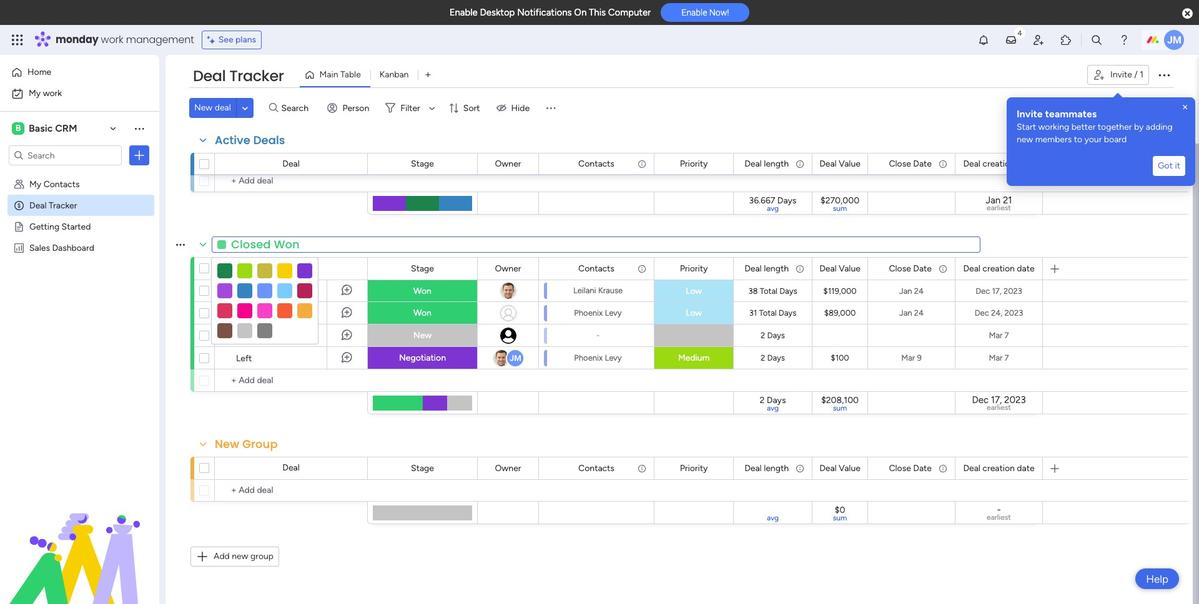 Task type: vqa. For each thing, say whether or not it's contained in the screenshot.
the $208,100 sum at right
yes



Task type: describe. For each thing, give the bounding box(es) containing it.
dec for dec 24, 2023
[[975, 309, 989, 318]]

10
[[1003, 154, 1011, 163]]

3 owner field from the top
[[492, 462, 525, 476]]

deal name 4
[[236, 286, 285, 297]]

Deal Tracker field
[[190, 66, 287, 87]]

left
[[236, 354, 252, 364]]

sum for $208,100
[[833, 404, 847, 413]]

workspace options image
[[133, 122, 146, 135]]

jamming
[[236, 331, 272, 342]]

creation for 3rd deal creation date field from the bottom
[[983, 158, 1015, 169]]

1 close from the top
[[889, 158, 911, 169]]

deal name 3
[[236, 154, 284, 164]]

new for new deal
[[194, 102, 213, 113]]

jamming tunes
[[236, 331, 297, 342]]

dec for dec 17, 2023
[[976, 286, 990, 296]]

$208,100 sum
[[822, 395, 859, 413]]

by
[[1135, 122, 1144, 132]]

dashboard
[[52, 242, 94, 253]]

2 phoenix from the top
[[574, 353, 603, 363]]

menu image
[[545, 102, 557, 114]]

board
[[1105, 134, 1127, 145]]

2 leilani from the top
[[573, 286, 596, 296]]

mar 9
[[902, 354, 922, 363]]

28 days
[[759, 154, 788, 163]]

2 close date field from the top
[[886, 262, 935, 276]]

2 date from the top
[[1017, 263, 1035, 274]]

5
[[279, 309, 284, 319]]

dec 24, 2023
[[975, 309, 1024, 318]]

working
[[1039, 122, 1070, 132]]

add new group
[[214, 552, 274, 562]]

Search in workspace field
[[26, 148, 104, 163]]

total for 31
[[759, 309, 777, 318]]

- earliest
[[987, 505, 1011, 522]]

got
[[1158, 161, 1173, 171]]

deal inside list box
[[29, 200, 47, 211]]

1 deal creation date from the top
[[964, 158, 1035, 169]]

3 deal value field from the top
[[817, 462, 864, 476]]

main table button
[[300, 65, 370, 85]]

1 vertical spatial jan
[[900, 286, 913, 296]]

update feed image
[[1005, 34, 1018, 46]]

plans
[[236, 34, 256, 45]]

$119,000
[[824, 286, 857, 296]]

1 jan 24 from the top
[[900, 286, 924, 296]]

38
[[749, 287, 758, 296]]

see plans button
[[202, 31, 262, 49]]

1 deal creation date field from the top
[[961, 157, 1038, 171]]

1 date from the top
[[914, 158, 932, 169]]

24,
[[991, 309, 1003, 318]]

2 2 days from the top
[[761, 354, 785, 363]]

basic
[[29, 122, 53, 134]]

public dashboard image
[[13, 242, 25, 254]]

column information image for contacts field corresponding to priority
[[637, 159, 647, 169]]

3 date from the top
[[914, 463, 932, 474]]

new deal button
[[189, 98, 236, 118]]

2 jan 24 from the top
[[900, 309, 924, 318]]

2 deal value field from the top
[[817, 262, 864, 276]]

$270,000 sum
[[821, 196, 860, 213]]

got it button
[[1153, 156, 1186, 176]]

deal name 2
[[236, 131, 284, 142]]

2 priority field from the top
[[677, 262, 711, 276]]

add
[[214, 552, 230, 562]]

0 horizontal spatial 4
[[279, 286, 285, 297]]

2 close date from the top
[[889, 263, 932, 274]]

21
[[1003, 195, 1012, 206]]

my for my contacts
[[29, 179, 41, 189]]

select product image
[[11, 34, 24, 46]]

new group
[[215, 437, 278, 452]]

2 mar 7 from the top
[[989, 354, 1009, 363]]

got it
[[1158, 161, 1181, 171]]

earliest inside dec 17, 2023 earliest
[[987, 404, 1011, 412]]

2 7 from the top
[[1005, 354, 1009, 363]]

2023 for dec 17, 2023
[[1004, 286, 1023, 296]]

2 owner field from the top
[[492, 262, 525, 276]]

add view image
[[426, 70, 431, 80]]

search everything image
[[1091, 34, 1103, 46]]

deal length field for deal
[[742, 157, 792, 171]]

help button
[[1136, 569, 1180, 590]]

home
[[27, 67, 51, 77]]

3 value from the top
[[839, 463, 861, 474]]

2023 for dec 24, 2023
[[1005, 309, 1024, 318]]

9
[[917, 354, 922, 363]]

dec 17, 2023 earliest
[[972, 395, 1026, 412]]

kanban button
[[370, 65, 418, 85]]

- for - earliest
[[997, 505, 1001, 516]]

tunes
[[274, 331, 297, 342]]

36.667
[[749, 196, 776, 206]]

2 vertical spatial jan
[[900, 309, 913, 318]]

together
[[1098, 122, 1132, 132]]

2 owner from the top
[[495, 263, 521, 274]]

0 horizontal spatial deal tracker
[[29, 200, 77, 211]]

$270,000
[[821, 196, 860, 206]]

sort button
[[443, 98, 488, 118]]

negotiation for left
[[399, 353, 446, 364]]

invite for teammates
[[1017, 108, 1043, 120]]

total for 38
[[760, 287, 778, 296]]

active
[[215, 132, 250, 148]]

options image
[[1157, 67, 1172, 82]]

new for new group
[[215, 437, 239, 452]]

start
[[1017, 122, 1037, 132]]

stage field for new group
[[408, 462, 437, 476]]

1 levy from the top
[[605, 308, 622, 318]]

3
[[279, 154, 284, 164]]

deal length for close date
[[745, 158, 789, 169]]

Search field
[[278, 99, 316, 117]]

1 phoenix levy from the top
[[574, 308, 622, 318]]

$100
[[831, 354, 850, 363]]

getting
[[29, 221, 59, 232]]

contacts field for priority
[[575, 157, 618, 171]]

31
[[750, 309, 757, 318]]

1 krause from the top
[[598, 153, 623, 163]]

2 + add deal text field from the top
[[221, 484, 362, 499]]

3 contacts field from the top
[[575, 462, 618, 476]]

$89,000
[[825, 309, 856, 318]]

add new group button
[[191, 547, 279, 567]]

1
[[1140, 69, 1144, 80]]

1 24 from the top
[[914, 286, 924, 296]]

3 length from the top
[[764, 463, 789, 474]]

1 mar 7 from the top
[[989, 331, 1009, 341]]

feb for feb 4
[[989, 131, 1003, 141]]

main
[[320, 69, 338, 80]]

1 priority field from the top
[[677, 157, 711, 171]]

members
[[1036, 134, 1072, 145]]

deal length field for close
[[742, 262, 792, 276]]

deal
[[215, 102, 231, 113]]

medium
[[678, 353, 710, 364]]

my contacts
[[29, 179, 80, 189]]

feb for feb 10
[[987, 154, 1001, 163]]

person button
[[323, 98, 377, 118]]

1 owner field from the top
[[492, 157, 525, 171]]

days inside 36.667 days avg
[[778, 196, 797, 206]]

sort
[[463, 103, 480, 113]]

home link
[[7, 62, 152, 82]]

avg for 2
[[767, 404, 779, 413]]

1 + add deal text field from the top
[[221, 374, 362, 389]]

started
[[62, 221, 91, 232]]

3 priority from the top
[[680, 463, 708, 474]]

enable for enable now!
[[682, 8, 708, 18]]

2 value from the top
[[839, 263, 861, 274]]

notifications
[[517, 7, 572, 18]]

tracker inside list box
[[49, 200, 77, 211]]

31 total days
[[750, 309, 797, 318]]

adding
[[1146, 122, 1173, 132]]

2 leilani krause from the top
[[573, 286, 623, 296]]

kanban
[[380, 69, 409, 80]]

1 7 from the top
[[1005, 331, 1009, 341]]

dapulse close image
[[1183, 7, 1193, 20]]

1 deal value from the top
[[820, 158, 861, 169]]

hide button
[[491, 98, 537, 118]]

name for 2
[[255, 131, 277, 142]]

list box containing my contacts
[[0, 171, 159, 427]]

main table
[[320, 69, 361, 80]]

my work
[[29, 88, 62, 99]]

my work option
[[7, 84, 152, 104]]

to
[[1074, 134, 1083, 145]]

teammates
[[1046, 108, 1097, 120]]

deals
[[253, 132, 285, 148]]

high
[[685, 153, 703, 164]]

active deals
[[215, 132, 285, 148]]

stage field for active deals
[[408, 157, 437, 171]]

filter button
[[381, 98, 440, 118]]

it
[[1176, 161, 1181, 171]]

1 2 days from the top
[[761, 331, 785, 341]]

3 avg from the top
[[767, 514, 779, 523]]

my work link
[[7, 84, 152, 104]]

on
[[574, 7, 587, 18]]

group
[[250, 552, 274, 562]]

monday
[[56, 32, 98, 47]]

2 close from the top
[[889, 263, 911, 274]]

column information image for 1st deal length field from the bottom
[[795, 464, 805, 474]]



Task type: locate. For each thing, give the bounding box(es) containing it.
new inside button
[[232, 552, 248, 562]]

invite inside "invite teammates start working better together by adding new members to your board"
[[1017, 108, 1043, 120]]

0 vertical spatial phoenix levy
[[574, 308, 622, 318]]

my down search in workspace field
[[29, 179, 41, 189]]

new
[[194, 102, 213, 113], [414, 331, 432, 341], [215, 437, 239, 452]]

0 vertical spatial 7
[[1005, 331, 1009, 341]]

3 close from the top
[[889, 463, 911, 474]]

tracker up getting started
[[49, 200, 77, 211]]

+ Add deal text field
[[221, 374, 362, 389], [221, 484, 362, 499]]

deal tracker inside deal tracker field
[[193, 66, 284, 86]]

krause
[[598, 153, 623, 163], [598, 286, 623, 296]]

deal value up $270,000
[[820, 158, 861, 169]]

0 vertical spatial jan 24
[[900, 286, 924, 296]]

2 deal creation date from the top
[[964, 263, 1035, 274]]

0 vertical spatial priority
[[680, 158, 708, 169]]

1 horizontal spatial work
[[101, 32, 123, 47]]

3 name from the top
[[255, 286, 277, 297]]

4 up 5
[[279, 286, 285, 297]]

1 horizontal spatial -
[[997, 505, 1001, 516]]

Stage field
[[408, 157, 437, 171], [408, 262, 437, 276], [408, 462, 437, 476]]

public board image
[[13, 221, 25, 232]]

1 vertical spatial deal length field
[[742, 262, 792, 276]]

avg
[[767, 204, 779, 213], [767, 404, 779, 413], [767, 514, 779, 523]]

0 horizontal spatial enable
[[450, 7, 478, 18]]

2 deal length from the top
[[745, 263, 789, 274]]

Active Deals field
[[212, 132, 288, 149]]

1 vertical spatial deal value
[[820, 263, 861, 274]]

2 vertical spatial deal creation date field
[[961, 462, 1038, 476]]

new inside field
[[215, 437, 239, 452]]

new inside "invite teammates start working better together by adding new members to your board"
[[1017, 134, 1034, 145]]

1 deal length field from the top
[[742, 157, 792, 171]]

3 deal length field from the top
[[742, 462, 792, 476]]

17,
[[992, 286, 1002, 296], [991, 395, 1002, 406]]

1 horizontal spatial new
[[215, 437, 239, 452]]

2 creation from the top
[[983, 263, 1015, 274]]

0 vertical spatial value
[[839, 158, 861, 169]]

work for my
[[43, 88, 62, 99]]

name for 5
[[255, 309, 277, 319]]

deal tracker up angle down image in the top of the page
[[193, 66, 284, 86]]

avg inside 2 days avg
[[767, 404, 779, 413]]

0 vertical spatial length
[[764, 158, 789, 169]]

enable for enable desktop notifications on this computer
[[450, 7, 478, 18]]

2 avg from the top
[[767, 404, 779, 413]]

1 contacts field from the top
[[575, 157, 618, 171]]

2 earliest from the top
[[987, 404, 1011, 412]]

name
[[255, 131, 277, 142], [255, 154, 277, 164], [255, 286, 277, 297], [255, 309, 277, 319]]

deal value field up $270,000
[[817, 157, 864, 171]]

1 vertical spatial earliest
[[987, 404, 1011, 412]]

name for 4
[[255, 286, 277, 297]]

2 name from the top
[[255, 154, 277, 164]]

person
[[343, 103, 369, 113]]

+ Add deal text field
[[221, 174, 362, 189]]

new deal
[[194, 102, 231, 113]]

1 vertical spatial leilani
[[573, 286, 596, 296]]

monday work management
[[56, 32, 194, 47]]

creation up the - earliest
[[983, 463, 1015, 474]]

2 horizontal spatial new
[[414, 331, 432, 341]]

0 horizontal spatial invite
[[1017, 108, 1043, 120]]

basic crm
[[29, 122, 77, 134]]

1 owner from the top
[[495, 158, 521, 169]]

tracker
[[229, 66, 284, 86], [49, 200, 77, 211]]

phoenix
[[574, 308, 603, 318], [574, 353, 603, 363]]

1 vertical spatial priority
[[680, 263, 708, 274]]

name for 3
[[255, 154, 277, 164]]

Owner field
[[492, 157, 525, 171], [492, 262, 525, 276], [492, 462, 525, 476]]

see plans
[[218, 34, 256, 45]]

sum inside $270,000 sum
[[833, 204, 847, 213]]

deal tracker down the my contacts
[[29, 200, 77, 211]]

feb 10
[[987, 154, 1011, 163]]

0 vertical spatial work
[[101, 32, 123, 47]]

$0 sum
[[833, 505, 847, 523]]

2 vertical spatial sum
[[833, 514, 847, 523]]

+ add deal text field down group
[[221, 484, 362, 499]]

1 deal value field from the top
[[817, 157, 864, 171]]

4 image
[[1015, 26, 1026, 40]]

tracker up angle down image in the top of the page
[[229, 66, 284, 86]]

Contacts field
[[575, 157, 618, 171], [575, 262, 618, 276], [575, 462, 618, 476]]

2 won from the top
[[414, 308, 432, 319]]

1 vertical spatial invite
[[1017, 108, 1043, 120]]

0 vertical spatial krause
[[598, 153, 623, 163]]

0 vertical spatial close date field
[[886, 157, 935, 171]]

None field
[[212, 236, 981, 253]]

crm
[[55, 122, 77, 134]]

name up deal name 3
[[255, 131, 277, 142]]

days inside 2 days avg
[[767, 395, 786, 406]]

deal inside field
[[193, 66, 226, 86]]

1 horizontal spatial 4
[[1005, 131, 1010, 141]]

0 vertical spatial 17,
[[992, 286, 1002, 296]]

workspace selection element
[[12, 121, 79, 136]]

v2 search image
[[269, 101, 278, 115]]

Priority field
[[677, 157, 711, 171], [677, 262, 711, 276], [677, 462, 711, 476]]

arrow down image
[[425, 101, 440, 116]]

0 vertical spatial my
[[29, 88, 41, 99]]

1 stage field from the top
[[408, 157, 437, 171]]

2 deal creation date field from the top
[[961, 262, 1038, 276]]

4 name from the top
[[255, 309, 277, 319]]

New Group field
[[212, 437, 281, 453]]

2 date from the top
[[914, 263, 932, 274]]

invite inside "invite / 1" button
[[1111, 69, 1133, 80]]

total right 31
[[759, 309, 777, 318]]

name left 3
[[255, 154, 277, 164]]

name left 5
[[255, 309, 277, 319]]

2 vertical spatial deal value
[[820, 463, 861, 474]]

jan inside jan 21 earliest
[[986, 195, 1001, 206]]

1 won from the top
[[414, 286, 432, 296]]

0 vertical spatial deal tracker
[[193, 66, 284, 86]]

3 creation from the top
[[983, 463, 1015, 474]]

jan 21 earliest
[[986, 195, 1012, 212]]

- for -
[[597, 331, 600, 340]]

2 length from the top
[[764, 263, 789, 274]]

enable now!
[[682, 8, 729, 18]]

enable left the now!
[[682, 8, 708, 18]]

invite members image
[[1033, 34, 1045, 46]]

deal length
[[745, 158, 789, 169], [745, 263, 789, 274], [745, 463, 789, 474]]

1 vertical spatial low
[[686, 308, 702, 319]]

see
[[218, 34, 233, 45]]

length
[[764, 158, 789, 169], [764, 263, 789, 274], [764, 463, 789, 474]]

1 creation from the top
[[983, 158, 1015, 169]]

1 value from the top
[[839, 158, 861, 169]]

option
[[0, 173, 159, 175]]

total right 38
[[760, 287, 778, 296]]

days
[[770, 154, 788, 163], [778, 196, 797, 206], [780, 287, 798, 296], [779, 309, 797, 318], [768, 331, 785, 341], [768, 354, 785, 363], [767, 395, 786, 406]]

17, inside dec 17, 2023 earliest
[[991, 395, 1002, 406]]

3 stage from the top
[[411, 463, 434, 474]]

deal creation date
[[964, 158, 1035, 169], [964, 263, 1035, 274], [964, 463, 1035, 474]]

options image
[[133, 149, 146, 162]]

value up $119,000
[[839, 263, 861, 274]]

0 horizontal spatial work
[[43, 88, 62, 99]]

2 days avg
[[760, 395, 786, 413]]

column information image
[[795, 159, 805, 169], [938, 159, 948, 169], [637, 264, 647, 274], [637, 464, 647, 474], [938, 464, 948, 474]]

1 vertical spatial deal creation date field
[[961, 262, 1038, 276]]

jan 24
[[900, 286, 924, 296], [900, 309, 924, 318]]

2 vertical spatial close
[[889, 463, 911, 474]]

2 deal value from the top
[[820, 263, 861, 274]]

invite / 1 button
[[1088, 65, 1150, 85]]

deal creation date up dec 17, 2023
[[964, 263, 1035, 274]]

enable inside button
[[682, 8, 708, 18]]

2023 for dec 17, 2023 earliest
[[1005, 395, 1026, 406]]

0 vertical spatial levy
[[605, 308, 622, 318]]

deal creation date field up the - earliest
[[961, 462, 1038, 476]]

1 avg from the top
[[767, 204, 779, 213]]

mar
[[989, 331, 1003, 341], [902, 354, 915, 363], [989, 354, 1003, 363]]

my for my work
[[29, 88, 41, 99]]

3 deal value from the top
[[820, 463, 861, 474]]

date
[[1017, 158, 1035, 169], [1017, 263, 1035, 274], [1017, 463, 1035, 474]]

length for close
[[764, 263, 789, 274]]

1 vertical spatial 17,
[[991, 395, 1002, 406]]

0 horizontal spatial new
[[232, 552, 248, 562]]

priority
[[680, 158, 708, 169], [680, 263, 708, 274], [680, 463, 708, 474]]

0 vertical spatial contacts field
[[575, 157, 618, 171]]

0 vertical spatial 24
[[914, 286, 924, 296]]

- inside the - earliest
[[997, 505, 1001, 516]]

+ add deal text field down the tunes
[[221, 374, 362, 389]]

stage for new group
[[411, 463, 434, 474]]

2 vertical spatial creation
[[983, 463, 1015, 474]]

2 24 from the top
[[914, 309, 924, 318]]

deal length for deal value
[[745, 263, 789, 274]]

1 vertical spatial sum
[[833, 404, 847, 413]]

1 stage from the top
[[411, 158, 434, 169]]

2 inside 2 days avg
[[760, 395, 765, 406]]

tracker inside field
[[229, 66, 284, 86]]

1 length from the top
[[764, 158, 789, 169]]

1 vertical spatial 2023
[[1005, 309, 1024, 318]]

stage for active deals
[[411, 158, 434, 169]]

dec inside dec 17, 2023 earliest
[[972, 395, 989, 406]]

negotiation for deal name 3
[[399, 153, 446, 164]]

2 priority from the top
[[680, 263, 708, 274]]

28
[[759, 154, 768, 163]]

1 vertical spatial 4
[[279, 286, 285, 297]]

1 vertical spatial deal value field
[[817, 262, 864, 276]]

0 vertical spatial -
[[597, 331, 600, 340]]

3 owner from the top
[[495, 463, 521, 474]]

this
[[589, 7, 606, 18]]

deal creation date down the feb 4
[[964, 158, 1035, 169]]

1 priority from the top
[[680, 158, 708, 169]]

1 vertical spatial total
[[759, 309, 777, 318]]

name up deal name 5
[[255, 286, 277, 297]]

new right add
[[232, 552, 248, 562]]

0 vertical spatial creation
[[983, 158, 1015, 169]]

0 vertical spatial new
[[194, 102, 213, 113]]

invite left / on the right of the page
[[1111, 69, 1133, 80]]

2 vertical spatial length
[[764, 463, 789, 474]]

deal value up $119,000
[[820, 263, 861, 274]]

b
[[15, 123, 21, 134]]

1 horizontal spatial invite
[[1111, 69, 1133, 80]]

getting started
[[29, 221, 91, 232]]

home option
[[7, 62, 152, 82]]

sales dashboard
[[29, 242, 94, 253]]

table
[[340, 69, 361, 80]]

new for new
[[414, 331, 432, 341]]

2 vertical spatial priority field
[[677, 462, 711, 476]]

avg inside 36.667 days avg
[[767, 204, 779, 213]]

enable now! button
[[661, 3, 750, 22]]

avg for 36.667
[[767, 204, 779, 213]]

new inside button
[[194, 102, 213, 113]]

invite up start
[[1017, 108, 1043, 120]]

1 vertical spatial date
[[914, 263, 932, 274]]

creation for 1st deal creation date field from the bottom
[[983, 463, 1015, 474]]

feb left 10
[[987, 154, 1001, 163]]

jeremy miller image
[[1165, 30, 1185, 50]]

work down the "home"
[[43, 88, 62, 99]]

0 vertical spatial + add deal text field
[[221, 374, 362, 389]]

won
[[414, 286, 432, 296], [414, 308, 432, 319]]

2 krause from the top
[[598, 286, 623, 296]]

0 horizontal spatial new
[[194, 102, 213, 113]]

38 total days
[[749, 287, 798, 296]]

1 vertical spatial priority field
[[677, 262, 711, 276]]

1 vertical spatial won
[[414, 308, 432, 319]]

0 vertical spatial 2023
[[1004, 286, 1023, 296]]

2023 inside dec 17, 2023 earliest
[[1005, 395, 1026, 406]]

3 priority field from the top
[[677, 462, 711, 476]]

1 close date field from the top
[[886, 157, 935, 171]]

4
[[1005, 131, 1010, 141], [279, 286, 285, 297]]

2 vertical spatial owner
[[495, 463, 521, 474]]

2 low from the top
[[686, 308, 702, 319]]

1 negotiation from the top
[[399, 153, 446, 164]]

sum for $0
[[833, 514, 847, 523]]

0 vertical spatial close date
[[889, 158, 932, 169]]

column information image for deal length field corresponding to close
[[795, 264, 805, 274]]

3 date from the top
[[1017, 463, 1035, 474]]

low left 38
[[686, 286, 702, 296]]

sales
[[29, 242, 50, 253]]

1 vertical spatial mar 7
[[989, 354, 1009, 363]]

1 close date from the top
[[889, 158, 932, 169]]

0 vertical spatial low
[[686, 286, 702, 296]]

2 vertical spatial value
[[839, 463, 861, 474]]

deal creation date field down the feb 4
[[961, 157, 1038, 171]]

2 days
[[761, 331, 785, 341], [761, 354, 785, 363]]

value up $270,000
[[839, 158, 861, 169]]

36.667 days avg
[[749, 196, 797, 213]]

close
[[889, 158, 911, 169], [889, 263, 911, 274], [889, 463, 911, 474]]

sum for $270,000
[[833, 204, 847, 213]]

2 deal length field from the top
[[742, 262, 792, 276]]

1 vertical spatial close date field
[[886, 262, 935, 276]]

desktop
[[480, 7, 515, 18]]

length for deal
[[764, 158, 789, 169]]

3 sum from the top
[[833, 514, 847, 523]]

3 close date from the top
[[889, 463, 932, 474]]

column information image
[[637, 159, 647, 169], [795, 264, 805, 274], [938, 264, 948, 274], [795, 464, 805, 474]]

1 vertical spatial deal creation date
[[964, 263, 1035, 274]]

help image
[[1118, 34, 1131, 46]]

date
[[914, 158, 932, 169], [914, 263, 932, 274], [914, 463, 932, 474]]

1 vertical spatial 2 days
[[761, 354, 785, 363]]

Deal creation date field
[[961, 157, 1038, 171], [961, 262, 1038, 276], [961, 462, 1038, 476]]

-
[[597, 331, 600, 340], [997, 505, 1001, 516]]

deal creation date up the - earliest
[[964, 463, 1035, 474]]

3 deal creation date from the top
[[964, 463, 1035, 474]]

creation for 2nd deal creation date field
[[983, 263, 1015, 274]]

earliest
[[987, 204, 1011, 212], [987, 404, 1011, 412], [987, 514, 1011, 522]]

17, for dec 17, 2023 earliest
[[991, 395, 1002, 406]]

work for monday
[[101, 32, 123, 47]]

1 phoenix from the top
[[574, 308, 603, 318]]

1 name from the top
[[255, 131, 277, 142]]

1 leilani from the top
[[573, 153, 596, 163]]

deal name 5
[[236, 309, 284, 319]]

enable left 'desktop'
[[450, 7, 478, 18]]

0 vertical spatial 2 days
[[761, 331, 785, 341]]

1 date from the top
[[1017, 158, 1035, 169]]

1 vertical spatial phoenix
[[574, 353, 603, 363]]

3 close date field from the top
[[886, 462, 935, 476]]

3 earliest from the top
[[987, 514, 1011, 522]]

invite for /
[[1111, 69, 1133, 80]]

1 leilani krause from the top
[[573, 153, 623, 163]]

work inside option
[[43, 88, 62, 99]]

2 phoenix levy from the top
[[574, 353, 622, 363]]

0 vertical spatial 4
[[1005, 131, 1010, 141]]

enable desktop notifications on this computer
[[450, 7, 651, 18]]

2 vertical spatial deal length
[[745, 463, 789, 474]]

1 vertical spatial feb
[[987, 154, 1001, 163]]

1 vertical spatial krause
[[598, 286, 623, 296]]

angle down image
[[242, 103, 248, 113]]

feb up the feb 10
[[989, 131, 1003, 141]]

invite teammates heading
[[1017, 107, 1186, 121]]

Deal length field
[[742, 157, 792, 171], [742, 262, 792, 276], [742, 462, 792, 476]]

lottie animation image
[[0, 479, 159, 605]]

1 vertical spatial work
[[43, 88, 62, 99]]

2 vertical spatial dec
[[972, 395, 989, 406]]

Deal Value field
[[817, 157, 864, 171], [817, 262, 864, 276], [817, 462, 864, 476]]

2 vertical spatial deal value field
[[817, 462, 864, 476]]

feb
[[989, 131, 1003, 141], [987, 154, 1001, 163]]

0 vertical spatial owner
[[495, 158, 521, 169]]

list box
[[0, 171, 159, 427]]

creation up dec 17, 2023
[[983, 263, 1015, 274]]

my down the "home"
[[29, 88, 41, 99]]

workspace image
[[12, 122, 24, 136]]

deal tracker
[[193, 66, 284, 86], [29, 200, 77, 211]]

3 stage field from the top
[[408, 462, 437, 476]]

2 contacts field from the top
[[575, 262, 618, 276]]

$0
[[835, 505, 846, 516]]

low up medium
[[686, 308, 702, 319]]

17, for dec 17, 2023
[[992, 286, 1002, 296]]

0 vertical spatial close
[[889, 158, 911, 169]]

dec for dec 17, 2023 earliest
[[972, 395, 989, 406]]

2 vertical spatial new
[[215, 437, 239, 452]]

0 vertical spatial deal value
[[820, 158, 861, 169]]

1 vertical spatial deal length
[[745, 263, 789, 274]]

sum
[[833, 204, 847, 213], [833, 404, 847, 413], [833, 514, 847, 523]]

management
[[126, 32, 194, 47]]

value up $0
[[839, 463, 861, 474]]

invite teammates start working better together by adding new members to your board
[[1017, 108, 1173, 145]]

7
[[1005, 331, 1009, 341], [1005, 354, 1009, 363]]

2 vertical spatial date
[[914, 463, 932, 474]]

deal
[[193, 66, 226, 86], [236, 131, 253, 142], [236, 154, 253, 164], [745, 158, 762, 169], [820, 158, 837, 169], [964, 158, 981, 169], [283, 159, 300, 169], [29, 200, 47, 211], [283, 263, 300, 274], [745, 263, 762, 274], [820, 263, 837, 274], [964, 263, 981, 274], [236, 286, 253, 297], [236, 309, 253, 319], [283, 463, 300, 474], [745, 463, 762, 474], [820, 463, 837, 474], [964, 463, 981, 474]]

my inside option
[[29, 88, 41, 99]]

0 vertical spatial stage
[[411, 158, 434, 169]]

1 vertical spatial my
[[29, 179, 41, 189]]

2 levy from the top
[[605, 353, 622, 363]]

3 deal length from the top
[[745, 463, 789, 474]]

2 vertical spatial deal creation date
[[964, 463, 1035, 474]]

low
[[686, 286, 702, 296], [686, 308, 702, 319]]

1 vertical spatial creation
[[983, 263, 1015, 274]]

earliest inside jan 21 earliest
[[987, 204, 1011, 212]]

0 vertical spatial deal length
[[745, 158, 789, 169]]

2 vertical spatial priority
[[680, 463, 708, 474]]

dec 17, 2023
[[976, 286, 1023, 296]]

2 sum from the top
[[833, 404, 847, 413]]

invite / 1
[[1111, 69, 1144, 80]]

0 vertical spatial deal value field
[[817, 157, 864, 171]]

2 stage field from the top
[[408, 262, 437, 276]]

deal value field up $0
[[817, 462, 864, 476]]

deal value field up $119,000
[[817, 262, 864, 276]]

contacts field for owner
[[575, 262, 618, 276]]

Close Date field
[[886, 157, 935, 171], [886, 262, 935, 276], [886, 462, 935, 476]]

4 left start
[[1005, 131, 1010, 141]]

0 horizontal spatial tracker
[[49, 200, 77, 211]]

2 negotiation from the top
[[399, 353, 446, 364]]

1 vertical spatial contacts field
[[575, 262, 618, 276]]

deal value up $0
[[820, 463, 861, 474]]

1 low from the top
[[686, 286, 702, 296]]

creation down the feb 4
[[983, 158, 1015, 169]]

0 vertical spatial tracker
[[229, 66, 284, 86]]

1 vertical spatial + add deal text field
[[221, 484, 362, 499]]

0 vertical spatial date
[[1017, 158, 1035, 169]]

1 horizontal spatial deal tracker
[[193, 66, 284, 86]]

0 vertical spatial phoenix
[[574, 308, 603, 318]]

3 deal creation date field from the top
[[961, 462, 1038, 476]]

deal creation date field up dec 17, 2023
[[961, 262, 1038, 276]]

2 stage from the top
[[411, 263, 434, 274]]

work right monday
[[101, 32, 123, 47]]

better
[[1072, 122, 1096, 132]]

negotiation
[[399, 153, 446, 164], [399, 353, 446, 364]]

1 sum from the top
[[833, 204, 847, 213]]

1 vertical spatial new
[[232, 552, 248, 562]]

2 vertical spatial contacts field
[[575, 462, 618, 476]]

notifications image
[[978, 34, 990, 46]]

$78,000
[[825, 154, 856, 163]]

new down start
[[1017, 134, 1034, 145]]

0 vertical spatial owner field
[[492, 157, 525, 171]]

close image
[[1181, 102, 1191, 112]]

monday marketplace image
[[1060, 34, 1073, 46]]

help
[[1147, 573, 1169, 586]]

leilani
[[573, 153, 596, 163], [573, 286, 596, 296]]

2023
[[1004, 286, 1023, 296], [1005, 309, 1024, 318], [1005, 395, 1026, 406]]

sum inside "$208,100 sum"
[[833, 404, 847, 413]]

lottie animation element
[[0, 479, 159, 605]]

0 vertical spatial deal creation date
[[964, 158, 1035, 169]]



